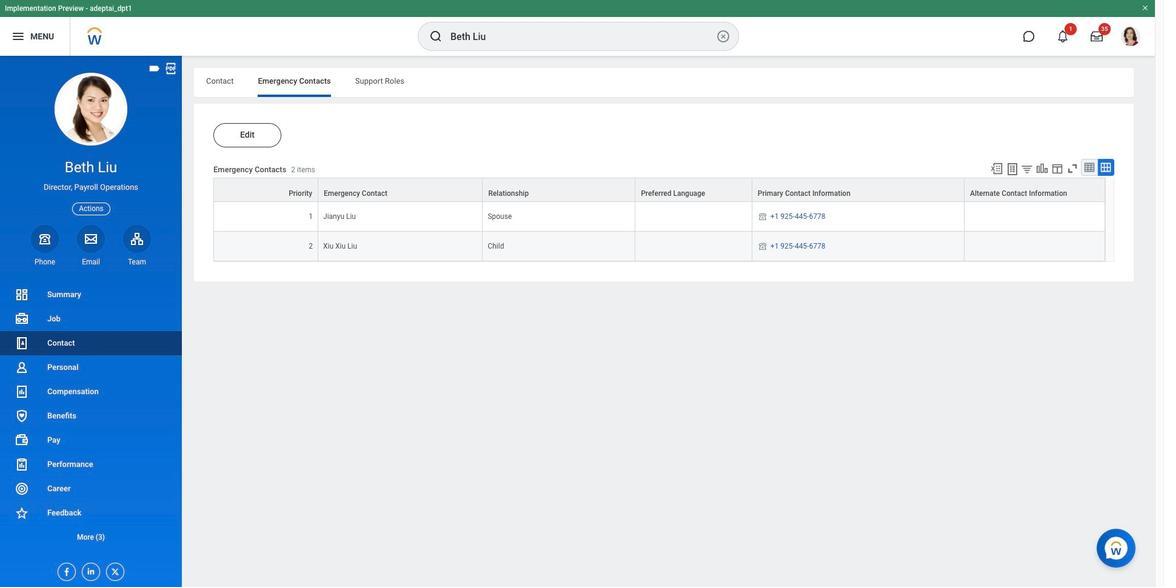 Task type: vqa. For each thing, say whether or not it's contained in the screenshot.
Export to Excel image on the right top of page
yes



Task type: describe. For each thing, give the bounding box(es) containing it.
summary image
[[15, 287, 29, 302]]

table image
[[1084, 161, 1096, 173]]

profile logan mcneil image
[[1121, 27, 1141, 49]]

pay image
[[15, 433, 29, 448]]

view worker - expand/collapse chart image
[[1036, 162, 1049, 175]]

2 row from the top
[[213, 202, 1106, 232]]

Search Workday  search field
[[451, 23, 714, 50]]

3 row from the top
[[213, 232, 1106, 262]]

x image
[[107, 563, 120, 577]]

fullscreen image
[[1066, 162, 1080, 175]]

spouse element
[[488, 210, 512, 221]]

view printable version (pdf) image
[[164, 62, 178, 75]]

close environment banner image
[[1142, 4, 1149, 12]]

x circle image
[[716, 29, 731, 44]]

inbox large image
[[1091, 30, 1103, 42]]

view team image
[[130, 232, 144, 246]]

contact image
[[15, 336, 29, 351]]

job image
[[15, 312, 29, 326]]

export to worksheets image
[[1006, 162, 1020, 176]]

justify image
[[11, 29, 25, 44]]

team beth liu element
[[123, 257, 151, 267]]

email beth liu element
[[77, 257, 105, 267]]

phone beth liu element
[[31, 257, 59, 267]]



Task type: locate. For each thing, give the bounding box(es) containing it.
mail image
[[84, 232, 98, 246]]

career image
[[15, 482, 29, 496]]

jianyu liu element
[[323, 210, 356, 221]]

child element
[[488, 240, 504, 251]]

tab list
[[194, 68, 1134, 97]]

click to view/edit grid preferences image
[[1051, 162, 1064, 175]]

row
[[213, 178, 1106, 202], [213, 202, 1106, 232], [213, 232, 1106, 262]]

feedback image
[[15, 506, 29, 520]]

cell
[[636, 202, 753, 232], [965, 202, 1106, 232], [636, 232, 753, 262], [965, 232, 1106, 262]]

1 row from the top
[[213, 178, 1106, 202]]

facebook image
[[58, 563, 72, 577]]

phone image for jianyu liu element
[[757, 212, 768, 221]]

notifications large image
[[1057, 30, 1069, 42]]

personal image
[[15, 360, 29, 375]]

compensation image
[[15, 385, 29, 399]]

phone image
[[757, 212, 768, 221], [36, 232, 53, 246], [757, 241, 768, 251]]

linkedin image
[[82, 563, 96, 576]]

navigation pane region
[[0, 56, 182, 587]]

list
[[0, 283, 182, 549]]

performance image
[[15, 457, 29, 472]]

xiu xiu liu element
[[323, 240, 357, 251]]

search image
[[429, 29, 443, 44]]

phone image for xiu xiu liu element
[[757, 241, 768, 251]]

benefits image
[[15, 409, 29, 423]]

banner
[[0, 0, 1155, 56]]

export to excel image
[[990, 162, 1004, 175]]

tag image
[[148, 62, 161, 75]]

select to filter grid data image
[[1021, 163, 1034, 175]]

toolbar
[[985, 159, 1115, 178]]

expand table image
[[1100, 161, 1112, 173]]



